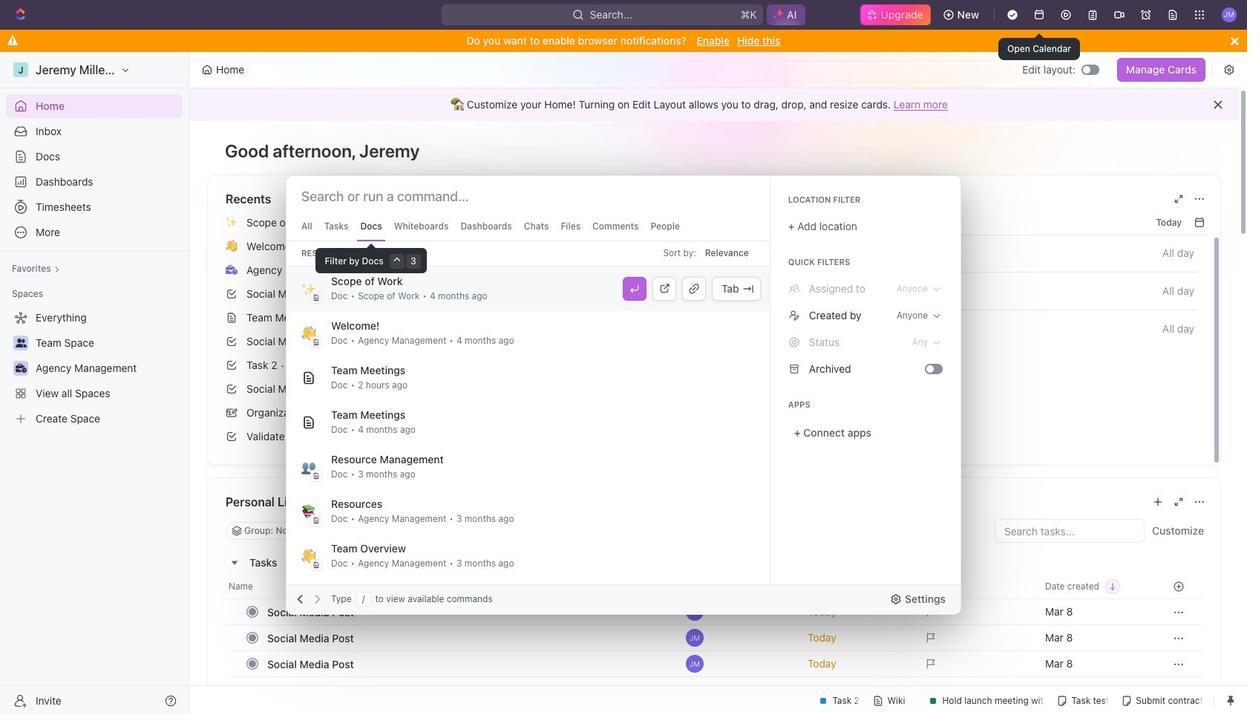 Task type: describe. For each thing, give the bounding box(es) containing it.
Search or run a command… text field
[[302, 188, 484, 205]]

business time image
[[226, 265, 238, 275]]

1 oqyu6 image from the top
[[789, 283, 801, 294]]

tree inside sidebar navigation
[[6, 306, 183, 431]]



Task type: vqa. For each thing, say whether or not it's contained in the screenshot.
OQYu6 icon
yes



Task type: locate. For each thing, give the bounding box(es) containing it.
oqyu6 image
[[789, 283, 801, 294], [789, 336, 801, 348]]

Search tasks... text field
[[996, 520, 1145, 542]]

a3t97 image
[[789, 363, 801, 375]]

alert
[[189, 88, 1240, 121]]

sidebar navigation
[[0, 52, 189, 715]]

2 oqyu6 image from the top
[[789, 336, 801, 348]]

oqyu6 image
[[789, 309, 801, 321]]

oqyu6 image up a3t97 image
[[789, 336, 801, 348]]

tree
[[6, 306, 183, 431]]

1 vertical spatial oqyu6 image
[[789, 336, 801, 348]]

oqyu6 image up oqyu6 icon
[[789, 283, 801, 294]]

0 vertical spatial oqyu6 image
[[789, 283, 801, 294]]



